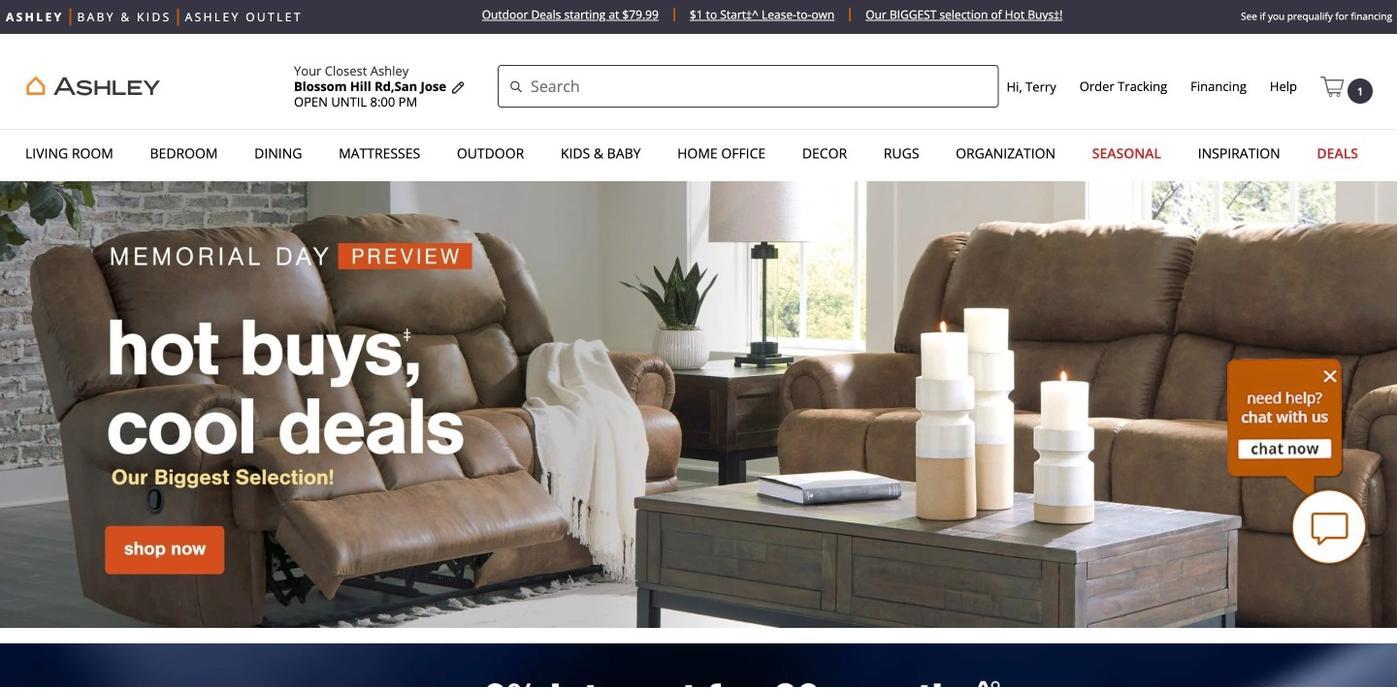 Task type: locate. For each thing, give the bounding box(es) containing it.
see if you prequalify image
[[0, 644, 1397, 688]]

ashley image
[[19, 73, 168, 99]]

banner
[[0, 34, 1397, 177]]

memorial day sale image
[[0, 181, 1397, 629]]

None search field
[[498, 65, 999, 108]]

change location image
[[450, 80, 466, 96]]

main content
[[0, 181, 1397, 688]]



Task type: vqa. For each thing, say whether or not it's contained in the screenshot.
prequalify
no



Task type: describe. For each thing, give the bounding box(es) containing it.
dialogue message for liveperson image
[[1227, 359, 1344, 499]]

search image
[[509, 78, 523, 98]]



